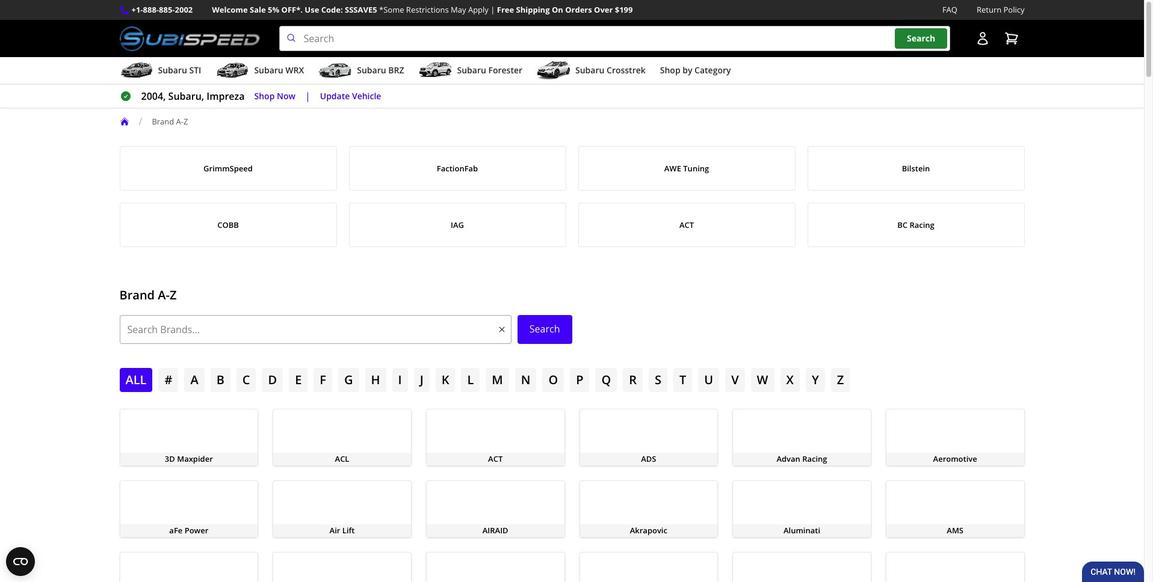 Task type: locate. For each thing, give the bounding box(es) containing it.
1 horizontal spatial act link
[[578, 203, 795, 247]]

+1-888-885-2002
[[132, 4, 193, 15]]

3d maxpider
[[165, 454, 213, 465]]

subaru inside subaru sti dropdown button
[[158, 64, 187, 76]]

power
[[185, 526, 208, 536]]

aluminati
[[784, 526, 820, 536]]

subaru left forester
[[457, 64, 486, 76]]

5 subaru from the left
[[575, 64, 605, 76]]

bilstein link
[[807, 146, 1025, 191]]

shop
[[660, 64, 681, 76], [254, 90, 275, 102]]

0 vertical spatial shop
[[660, 64, 681, 76]]

iag link
[[349, 203, 566, 247]]

| left free
[[491, 4, 495, 15]]

vehicle
[[352, 90, 381, 102]]

w
[[757, 372, 768, 388]]

|
[[491, 4, 495, 15], [305, 90, 310, 103]]

1 horizontal spatial shop
[[660, 64, 681, 76]]

subaru inside subaru wrx dropdown button
[[254, 64, 283, 76]]

maxpider
[[177, 454, 213, 465]]

1 horizontal spatial a-
[[176, 116, 184, 127]]

ads
[[641, 454, 656, 465]]

forester
[[488, 64, 522, 76]]

r button
[[623, 368, 643, 393]]

subaru left the sti
[[158, 64, 187, 76]]

u button
[[698, 368, 719, 393]]

0 vertical spatial |
[[491, 4, 495, 15]]

2 vertical spatial z
[[837, 372, 844, 388]]

# button
[[159, 368, 178, 393]]

0 horizontal spatial shop
[[254, 90, 275, 102]]

a
[[190, 372, 198, 388]]

subaru inside subaru brz dropdown button
[[357, 64, 386, 76]]

1 vertical spatial racing
[[802, 454, 827, 465]]

aluminati link
[[733, 481, 871, 538]]

1 vertical spatial brand
[[119, 287, 155, 303]]

policy
[[1004, 4, 1025, 15]]

category
[[695, 64, 731, 76]]

use
[[305, 4, 319, 15]]

l
[[467, 372, 474, 388]]

0 vertical spatial z
[[184, 116, 188, 127]]

1 vertical spatial brand a-z
[[119, 287, 177, 303]]

act down awe tuning link at the right
[[680, 219, 694, 230]]

1 vertical spatial a-
[[158, 287, 170, 303]]

all button
[[119, 368, 153, 393]]

d
[[268, 372, 277, 388]]

grimmspeed
[[204, 163, 253, 174]]

cobb
[[217, 219, 239, 230]]

cobb link
[[119, 203, 337, 247]]

afe power
[[169, 526, 208, 536]]

k
[[442, 372, 449, 388]]

3d
[[165, 454, 175, 465]]

search button
[[895, 29, 948, 49], [518, 315, 572, 344]]

shop by category
[[660, 64, 731, 76]]

subaru left wrx
[[254, 64, 283, 76]]

search button down faq link
[[895, 29, 948, 49]]

racing right bc
[[910, 219, 935, 230]]

search button right clear input icon
[[518, 315, 572, 344]]

0 vertical spatial racing
[[910, 219, 935, 230]]

subaru for subaru wrx
[[254, 64, 283, 76]]

u
[[704, 372, 713, 388]]

a subaru crosstrek thumbnail image image
[[537, 61, 571, 80]]

0 horizontal spatial z
[[170, 287, 177, 303]]

1 vertical spatial act
[[488, 454, 503, 465]]

acl
[[335, 454, 349, 465]]

h
[[371, 372, 380, 388]]

subaru forester
[[457, 64, 522, 76]]

0 vertical spatial act
[[680, 219, 694, 230]]

z
[[184, 116, 188, 127], [170, 287, 177, 303], [837, 372, 844, 388]]

4 subaru from the left
[[457, 64, 486, 76]]

1 horizontal spatial racing
[[910, 219, 935, 230]]

act link down 'm' button
[[426, 409, 565, 467]]

3 subaru from the left
[[357, 64, 386, 76]]

*some
[[379, 4, 404, 15]]

0 vertical spatial a-
[[176, 116, 184, 127]]

0 horizontal spatial a-
[[158, 287, 170, 303]]

shop left now
[[254, 90, 275, 102]]

subaru left crosstrek at the right top of page
[[575, 64, 605, 76]]

welcome
[[212, 4, 248, 15]]

subaru forester button
[[419, 60, 522, 84]]

return policy
[[977, 4, 1025, 15]]

| right now
[[305, 90, 310, 103]]

act
[[680, 219, 694, 230], [488, 454, 503, 465]]

1 vertical spatial act link
[[426, 409, 565, 467]]

0 vertical spatial brand a-z
[[152, 116, 188, 127]]

0 horizontal spatial search button
[[518, 315, 572, 344]]

+1-
[[132, 4, 143, 15]]

v button
[[725, 368, 745, 393]]

aeromotive
[[933, 454, 977, 465]]

888-
[[143, 4, 159, 15]]

1 horizontal spatial search button
[[895, 29, 948, 49]]

t button
[[674, 368, 692, 393]]

0 vertical spatial search button
[[895, 29, 948, 49]]

acl link
[[273, 409, 412, 467]]

a subaru wrx thumbnail image image
[[216, 61, 249, 80]]

1 vertical spatial |
[[305, 90, 310, 103]]

factionfab
[[437, 163, 478, 174]]

bc racing
[[898, 219, 935, 230]]

home image
[[119, 117, 129, 126]]

a subaru brz thumbnail image image
[[319, 61, 352, 80]]

k button
[[436, 368, 455, 393]]

afe
[[169, 526, 183, 536]]

0 horizontal spatial racing
[[802, 454, 827, 465]]

d button
[[262, 368, 283, 393]]

g button
[[338, 368, 359, 393]]

0 vertical spatial act link
[[578, 203, 795, 247]]

subaru inside subaru forester dropdown button
[[457, 64, 486, 76]]

shop inside dropdown button
[[660, 64, 681, 76]]

a subaru sti thumbnail image image
[[119, 61, 153, 80]]

2 horizontal spatial z
[[837, 372, 844, 388]]

shop now link
[[254, 90, 296, 103]]

x button
[[780, 368, 800, 393]]

1 horizontal spatial |
[[491, 4, 495, 15]]

0 horizontal spatial act
[[488, 454, 503, 465]]

brand a-z
[[152, 116, 188, 127], [119, 287, 177, 303]]

0 horizontal spatial |
[[305, 90, 310, 103]]

q
[[602, 372, 611, 388]]

1 vertical spatial shop
[[254, 90, 275, 102]]

brand
[[152, 116, 174, 127], [119, 287, 155, 303]]

airaid
[[483, 526, 508, 536]]

racing right advan
[[802, 454, 827, 465]]

n button
[[515, 368, 537, 393]]

open widget image
[[6, 548, 35, 577]]

return
[[977, 4, 1002, 15]]

r
[[629, 372, 637, 388]]

air
[[330, 526, 340, 536]]

w button
[[751, 368, 774, 393]]

885-
[[159, 4, 175, 15]]

air lift link
[[273, 481, 412, 538]]

act link
[[578, 203, 795, 247], [426, 409, 565, 467]]

shop left by
[[660, 64, 681, 76]]

subaru left the brz on the left top
[[357, 64, 386, 76]]

advan racing link
[[733, 409, 871, 467]]

2 subaru from the left
[[254, 64, 283, 76]]

subaru inside subaru crosstrek dropdown button
[[575, 64, 605, 76]]

1 vertical spatial search
[[530, 323, 560, 336]]

sti
[[189, 64, 201, 76]]

act up airaid link
[[488, 454, 503, 465]]

act link down awe tuning link at the right
[[578, 203, 795, 247]]

1 horizontal spatial z
[[184, 116, 188, 127]]

code:
[[321, 4, 343, 15]]

search
[[907, 33, 936, 44], [530, 323, 560, 336]]

1 subaru from the left
[[158, 64, 187, 76]]

f button
[[314, 368, 332, 393]]

1 horizontal spatial search
[[907, 33, 936, 44]]



Task type: vqa. For each thing, say whether or not it's contained in the screenshot.
Shop Now Link
yes



Task type: describe. For each thing, give the bounding box(es) containing it.
h button
[[365, 368, 386, 393]]

b
[[216, 372, 224, 388]]

wrx
[[286, 64, 304, 76]]

shop for shop by category
[[660, 64, 681, 76]]

lift
[[342, 526, 355, 536]]

by
[[683, 64, 692, 76]]

z inside button
[[837, 372, 844, 388]]

y button
[[806, 368, 825, 393]]

0 horizontal spatial act link
[[426, 409, 565, 467]]

f
[[320, 372, 326, 388]]

clear input image
[[497, 325, 507, 334]]

1 vertical spatial z
[[170, 287, 177, 303]]

e button
[[289, 368, 308, 393]]

subaru crosstrek button
[[537, 60, 646, 84]]

crosstrek
[[607, 64, 646, 76]]

c
[[242, 372, 250, 388]]

t
[[680, 372, 686, 388]]

bilstein
[[902, 163, 930, 174]]

factionfab link
[[349, 146, 566, 191]]

return policy link
[[977, 4, 1025, 16]]

g
[[344, 372, 353, 388]]

p button
[[570, 368, 590, 393]]

free
[[497, 4, 514, 15]]

1 vertical spatial search button
[[518, 315, 572, 344]]

j
[[420, 372, 424, 388]]

bc racing link
[[807, 203, 1025, 247]]

subaru for subaru sti
[[158, 64, 187, 76]]

subaru for subaru crosstrek
[[575, 64, 605, 76]]

racing for advan racing
[[802, 454, 827, 465]]

2004,
[[141, 90, 166, 103]]

shop by category button
[[660, 60, 731, 84]]

m button
[[486, 368, 509, 393]]

update vehicle button
[[320, 90, 381, 103]]

q button
[[596, 368, 617, 393]]

akrapovic
[[630, 526, 668, 536]]

5%
[[268, 4, 279, 15]]

shop for shop now
[[254, 90, 275, 102]]

tuning
[[683, 163, 709, 174]]

ads link
[[579, 409, 718, 467]]

s
[[655, 372, 662, 388]]

0 vertical spatial brand
[[152, 116, 174, 127]]

/
[[139, 115, 142, 128]]

subaru,
[[168, 90, 204, 103]]

subaru crosstrek
[[575, 64, 646, 76]]

over
[[594, 4, 613, 15]]

welcome sale 5% off*. use code: sssave5
[[212, 4, 377, 15]]

n
[[521, 372, 531, 388]]

i
[[398, 372, 402, 388]]

subaru brz
[[357, 64, 404, 76]]

#
[[165, 372, 172, 388]]

airaid link
[[426, 481, 565, 538]]

0 horizontal spatial search
[[530, 323, 560, 336]]

sale
[[250, 4, 266, 15]]

2004, subaru, impreza
[[141, 90, 245, 103]]

may
[[451, 4, 466, 15]]

apply
[[468, 4, 489, 15]]

sssave5
[[345, 4, 377, 15]]

m
[[492, 372, 503, 388]]

ams link
[[886, 481, 1025, 538]]

akrapovic link
[[579, 481, 718, 538]]

racing for bc racing
[[910, 219, 935, 230]]

0 vertical spatial search
[[907, 33, 936, 44]]

shipping
[[516, 4, 550, 15]]

subaru sti button
[[119, 60, 201, 84]]

off*.
[[281, 4, 303, 15]]

c button
[[236, 368, 256, 393]]

shop now
[[254, 90, 296, 102]]

a subaru forester thumbnail image image
[[419, 61, 452, 80]]

b button
[[210, 368, 230, 393]]

search input field
[[279, 26, 950, 51]]

subaru wrx
[[254, 64, 304, 76]]

subaru for subaru brz
[[357, 64, 386, 76]]

restrictions
[[406, 4, 449, 15]]

1 horizontal spatial act
[[680, 219, 694, 230]]

subaru brz button
[[319, 60, 404, 84]]

o
[[549, 372, 558, 388]]

Search Brands... field
[[119, 315, 512, 344]]

air lift
[[330, 526, 355, 536]]

update vehicle
[[320, 90, 381, 102]]

*some restrictions may apply | free shipping on orders over $199
[[379, 4, 633, 15]]

subispeed logo image
[[119, 26, 260, 51]]

l button
[[461, 368, 480, 393]]

subaru for subaru forester
[[457, 64, 486, 76]]

e
[[295, 372, 302, 388]]

2002
[[175, 4, 193, 15]]

button image
[[975, 31, 990, 46]]

x
[[786, 372, 794, 388]]

advan
[[777, 454, 800, 465]]

faq
[[943, 4, 958, 15]]

v
[[731, 372, 739, 388]]

update
[[320, 90, 350, 102]]



